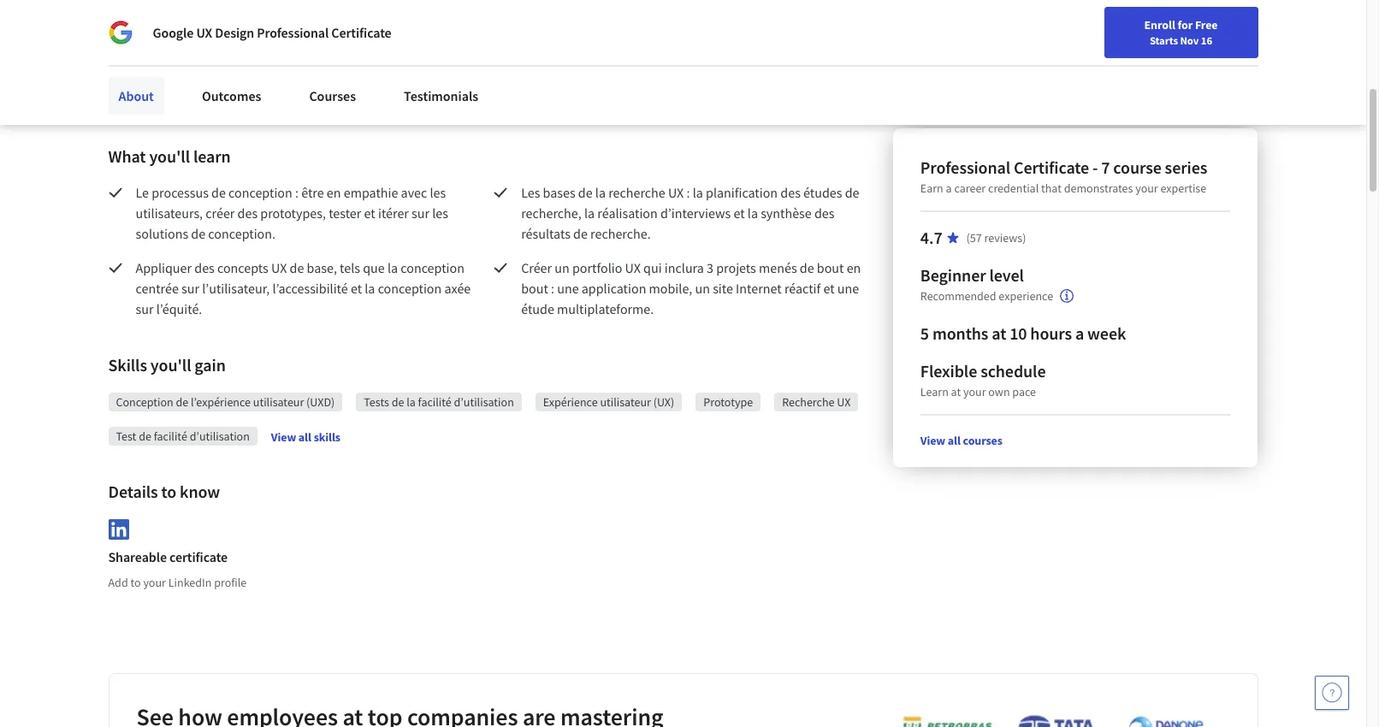 Task type: locate. For each thing, give the bounding box(es) containing it.
base,
[[307, 259, 337, 276]]

enroll for free starts nov 16
[[1145, 17, 1218, 47]]

concepts
[[217, 259, 269, 276]]

testimonials link for first about link from the bottom
[[394, 77, 489, 115]]

sur down avec
[[412, 205, 430, 222]]

de right test
[[139, 429, 151, 444]]

a
[[946, 181, 952, 196], [1076, 323, 1085, 344]]

flexible schedule learn at your own pace
[[921, 360, 1046, 400]]

utilisateur left (uxd)
[[253, 395, 304, 410]]

1 vertical spatial en
[[847, 259, 861, 276]]

:
[[295, 184, 299, 201], [687, 184, 690, 201]]

2 outcomes from the top
[[202, 87, 261, 104]]

all left courses
[[948, 433, 961, 449]]

des up conception.
[[238, 205, 258, 222]]

view for view all courses
[[921, 433, 946, 449]]

1 testimonials link from the top
[[394, 68, 489, 105]]

de down utilisateurs,
[[191, 225, 206, 242]]

2 utilisateur from the left
[[600, 395, 651, 410]]

to right add
[[130, 575, 141, 590]]

et down bout
[[824, 280, 835, 297]]

conception up prototypes,
[[229, 184, 293, 201]]

la down planification
[[748, 205, 758, 222]]

ux right concepts at the left top of the page
[[271, 259, 287, 276]]

1 horizontal spatial :
[[687, 184, 690, 201]]

1 vertical spatial professional
[[921, 157, 1011, 178]]

at right the learn
[[951, 384, 961, 400]]

et down empathie at the top of page
[[364, 205, 376, 222]]

courses
[[309, 78, 356, 95], [309, 87, 356, 104]]

0 vertical spatial to
[[161, 481, 177, 502]]

free
[[1196, 17, 1218, 33]]

1 vertical spatial you'll
[[151, 354, 191, 376]]

0 horizontal spatial en
[[327, 184, 341, 201]]

conception down que
[[378, 280, 442, 297]]

to left know
[[161, 481, 177, 502]]

at left 10
[[992, 323, 1007, 344]]

: left être
[[295, 184, 299, 201]]

ux left design
[[196, 24, 212, 41]]

expérience utilisateur (ux)
[[543, 395, 675, 410]]

les bases de la recherche ux : la planification des études de recherche, la réalisation d'interviews et la synthèse des résultats de recherche.
[[521, 184, 863, 242]]

sur inside the 'le processus de conception : être en empathie avec les utilisateurs, créer des prototypes, tester et itérer sur les solutions de conception.'
[[412, 205, 430, 222]]

conception inside the 'le processus de conception : être en empathie avec les utilisateurs, créer des prototypes, tester et itérer sur les solutions de conception.'
[[229, 184, 293, 201]]

l'équité.
[[156, 300, 202, 318]]

courses link for testimonials link for first about link from the bottom
[[299, 77, 366, 115]]

16
[[1202, 33, 1213, 47]]

a left week
[[1076, 323, 1085, 344]]

1 horizontal spatial to
[[161, 481, 177, 502]]

1 horizontal spatial un
[[695, 280, 710, 297]]

0 horizontal spatial all
[[299, 429, 312, 445]]

1 horizontal spatial all
[[948, 433, 961, 449]]

1 horizontal spatial certificate
[[1014, 157, 1090, 178]]

qui
[[644, 259, 662, 276]]

0 horizontal spatial at
[[951, 384, 961, 400]]

you'll up processus
[[149, 146, 190, 167]]

1 horizontal spatial a
[[1076, 323, 1085, 344]]

1 horizontal spatial d'utilisation
[[454, 395, 514, 410]]

2 vertical spatial sur
[[136, 300, 154, 318]]

5 months at 10 hours a week
[[921, 323, 1127, 344]]

profile
[[214, 575, 247, 590]]

1 courses link from the top
[[299, 68, 366, 105]]

0 vertical spatial a
[[946, 181, 952, 196]]

0 vertical spatial facilité
[[418, 395, 452, 410]]

view inside view all skills button
[[271, 429, 296, 445]]

starts
[[1150, 33, 1179, 47]]

details
[[108, 481, 158, 502]]

0 vertical spatial conception
[[229, 184, 293, 201]]

view all skills
[[271, 429, 341, 445]]

et inside créer un portfolio ux qui inclura 3 projets menés de bout en bout : une application mobile, un site internet réactif et une étude multiplateforme.
[[824, 280, 835, 297]]

view all courses link
[[921, 433, 1003, 449]]

la up réalisation
[[596, 184, 606, 201]]

tests
[[364, 395, 389, 410]]

ux inside appliquer des concepts ux de base, tels que la conception centrée sur l'utilisateur, l'accessibilité et la conception axée sur l'équité.
[[271, 259, 287, 276]]

you'll left gain
[[151, 354, 191, 376]]

0 vertical spatial professional
[[257, 24, 329, 41]]

2 vertical spatial your
[[143, 575, 166, 590]]

utilisateur left (ux)
[[600, 395, 651, 410]]

testimonials for testimonials link for 1st about link from the top of the page
[[404, 78, 479, 95]]

étude
[[521, 300, 555, 318]]

et down planification
[[734, 205, 745, 222]]

et
[[364, 205, 376, 222], [734, 205, 745, 222], [351, 280, 362, 297], [824, 280, 835, 297]]

itérer
[[378, 205, 409, 222]]

1 vertical spatial conception
[[401, 259, 465, 276]]

0 vertical spatial un
[[555, 259, 570, 276]]

0 vertical spatial les
[[430, 184, 446, 201]]

all inside button
[[299, 429, 312, 445]]

1 testimonials from the top
[[404, 78, 479, 95]]

et inside appliquer des concepts ux de base, tels que la conception centrée sur l'utilisateur, l'accessibilité et la conception axée sur l'équité.
[[351, 280, 362, 297]]

google
[[153, 24, 194, 41]]

2 testimonials from the top
[[404, 87, 479, 104]]

view down the learn
[[921, 433, 946, 449]]

outcomes
[[202, 78, 261, 95], [202, 87, 261, 104]]

0 horizontal spatial certificate
[[332, 24, 392, 41]]

2 courses link from the top
[[299, 77, 366, 115]]

shareable certificate
[[108, 548, 228, 566]]

courses link for testimonials link for 1st about link from the top of the page
[[299, 68, 366, 105]]

facilité right "tests"
[[418, 395, 452, 410]]

all
[[299, 429, 312, 445], [948, 433, 961, 449]]

0 horizontal spatial a
[[946, 181, 952, 196]]

view
[[271, 429, 296, 445], [921, 433, 946, 449]]

0 horizontal spatial d'utilisation
[[190, 429, 250, 444]]

-
[[1093, 157, 1099, 178]]

nov
[[1181, 33, 1200, 47]]

1 horizontal spatial en
[[847, 259, 861, 276]]

2 vertical spatial conception
[[378, 280, 442, 297]]

les right itérer
[[432, 205, 449, 222]]

add to your linkedin profile
[[108, 575, 247, 590]]

un
[[555, 259, 570, 276], [695, 280, 710, 297]]

view left skills
[[271, 429, 296, 445]]

a right earn
[[946, 181, 952, 196]]

to for know
[[161, 481, 177, 502]]

1 vertical spatial at
[[951, 384, 961, 400]]

your down shareable certificate
[[143, 575, 166, 590]]

2 about link from the top
[[108, 77, 164, 115]]

1 horizontal spatial your
[[964, 384, 987, 400]]

créer un portfolio ux qui inclura 3 projets menés de bout en bout : une application mobile, un site internet réactif et une étude multiplateforme.
[[521, 259, 864, 318]]

conception
[[116, 395, 174, 410]]

une
[[557, 280, 579, 297], [838, 280, 860, 297]]

les right avec
[[430, 184, 446, 201]]

facilité down "conception"
[[154, 429, 187, 444]]

0 horizontal spatial :
[[295, 184, 299, 201]]

0 horizontal spatial to
[[130, 575, 141, 590]]

2 outcomes link from the top
[[192, 77, 272, 115]]

1 : from the left
[[295, 184, 299, 201]]

sur up l'équité. on the top left
[[181, 280, 199, 297]]

la
[[596, 184, 606, 201], [693, 184, 704, 201], [585, 205, 595, 222], [748, 205, 758, 222], [388, 259, 398, 276], [365, 280, 375, 297], [407, 395, 416, 410]]

2 horizontal spatial your
[[1136, 181, 1159, 196]]

4.7
[[921, 227, 943, 248]]

professional
[[257, 24, 329, 41], [921, 157, 1011, 178]]

l'accessibilité
[[273, 280, 348, 297]]

tests de la facilité d'utilisation
[[364, 395, 514, 410]]

application
[[582, 280, 647, 297]]

1 outcomes from the top
[[202, 78, 261, 95]]

you'll
[[149, 146, 190, 167], [151, 354, 191, 376]]

: up "d'interviews"
[[687, 184, 690, 201]]

at
[[992, 323, 1007, 344], [951, 384, 961, 400]]

0 horizontal spatial your
[[143, 575, 166, 590]]

details to know
[[108, 481, 220, 502]]

credential
[[989, 181, 1039, 196]]

en right bout
[[847, 259, 861, 276]]

facilité
[[418, 395, 452, 410], [154, 429, 187, 444]]

0 horizontal spatial professional
[[257, 24, 329, 41]]

0 horizontal spatial facilité
[[154, 429, 187, 444]]

axée
[[445, 280, 471, 297]]

hours
[[1031, 323, 1073, 344]]

tels
[[340, 259, 360, 276]]

recommended
[[921, 289, 997, 304]]

la right "tests"
[[407, 395, 416, 410]]

1 horizontal spatial utilisateur
[[600, 395, 651, 410]]

0 vertical spatial you'll
[[149, 146, 190, 167]]

0 vertical spatial your
[[1136, 181, 1159, 196]]

0 horizontal spatial view
[[271, 429, 296, 445]]

2 horizontal spatial sur
[[412, 205, 430, 222]]

all for courses
[[948, 433, 961, 449]]

1 horizontal spatial une
[[838, 280, 860, 297]]

1 vertical spatial certificate
[[1014, 157, 1090, 178]]

sur down the centrée
[[136, 300, 154, 318]]

courses link
[[299, 68, 366, 105], [299, 77, 366, 115]]

flexible
[[921, 360, 978, 382]]

ux right recherche
[[837, 395, 851, 410]]

2 about from the top
[[119, 87, 154, 104]]

de right "tests"
[[392, 395, 404, 410]]

sur
[[412, 205, 430, 222], [181, 280, 199, 297], [136, 300, 154, 318]]

1 vertical spatial your
[[964, 384, 987, 400]]

about down google image in the top of the page
[[119, 78, 154, 95]]

des up l'utilisateur,
[[195, 259, 215, 276]]

about link up 'what'
[[108, 77, 164, 115]]

all left skills
[[299, 429, 312, 445]]

une down bout
[[838, 280, 860, 297]]

0 horizontal spatial une
[[557, 280, 579, 297]]

un left the site
[[695, 280, 710, 297]]

1 vertical spatial les
[[432, 205, 449, 222]]

de right the études
[[845, 184, 860, 201]]

coursera enterprise logos image
[[877, 714, 1219, 728]]

0 horizontal spatial utilisateur
[[253, 395, 304, 410]]

7
[[1102, 157, 1111, 178]]

ux up "d'interviews"
[[668, 184, 684, 201]]

you'll for what
[[149, 146, 190, 167]]

what
[[108, 146, 146, 167]]

1 vertical spatial to
[[130, 575, 141, 590]]

about link down google image in the top of the page
[[108, 68, 164, 105]]

en right être
[[327, 184, 341, 201]]

1 courses from the top
[[309, 78, 356, 95]]

0 vertical spatial at
[[992, 323, 1007, 344]]

1 vertical spatial d'utilisation
[[190, 429, 250, 444]]

de right résultats
[[574, 225, 588, 242]]

professional up 'career'
[[921, 157, 1011, 178]]

et inside the les bases de la recherche ux : la planification des études de recherche, la réalisation d'interviews et la synthèse des résultats de recherche.
[[734, 205, 745, 222]]

pace
[[1013, 384, 1037, 400]]

testimonials for testimonials link for first about link from the bottom
[[404, 87, 479, 104]]

et inside the 'le processus de conception : être en empathie avec les utilisateurs, créer des prototypes, tester et itérer sur les solutions de conception.'
[[364, 205, 376, 222]]

your down the course
[[1136, 181, 1159, 196]]

de up réactif at the right top of page
[[800, 259, 815, 276]]

conception up 'axée'
[[401, 259, 465, 276]]

1 horizontal spatial sur
[[181, 280, 199, 297]]

0 vertical spatial sur
[[412, 205, 430, 222]]

0 horizontal spatial sur
[[136, 300, 154, 318]]

bout
[[817, 259, 844, 276]]

about up 'what'
[[119, 87, 154, 104]]

1 horizontal spatial professional
[[921, 157, 1011, 178]]

1 horizontal spatial view
[[921, 433, 946, 449]]

learn
[[921, 384, 949, 400]]

2 : from the left
[[687, 184, 690, 201]]

et down tels at the top of page
[[351, 280, 362, 297]]

1 vertical spatial sur
[[181, 280, 199, 297]]

courses
[[963, 433, 1003, 449]]

None search field
[[244, 11, 655, 45]]

your left the own
[[964, 384, 987, 400]]

courses for courses link related to testimonials link for 1st about link from the top of the page
[[309, 78, 356, 95]]

inclura
[[665, 259, 704, 276]]

une right bout : in the top of the page
[[557, 280, 579, 297]]

1 vertical spatial un
[[695, 280, 710, 297]]

about link
[[108, 68, 164, 105], [108, 77, 164, 115]]

0 vertical spatial d'utilisation
[[454, 395, 514, 410]]

about
[[119, 78, 154, 95], [119, 87, 154, 104]]

professional right design
[[257, 24, 329, 41]]

learn
[[193, 146, 231, 167]]

ux left the qui
[[625, 259, 641, 276]]

un right créer
[[555, 259, 570, 276]]

1 outcomes link from the top
[[192, 68, 272, 105]]

2 une from the left
[[838, 280, 860, 297]]

0 vertical spatial en
[[327, 184, 341, 201]]

2 testimonials link from the top
[[394, 77, 489, 115]]

2 courses from the top
[[309, 87, 356, 104]]

outcomes link
[[192, 68, 272, 105], [192, 77, 272, 115]]

le processus de conception : être en empathie avec les utilisateurs, créer des prototypes, tester et itérer sur les solutions de conception.
[[136, 184, 451, 242]]

de up l'accessibilité
[[290, 259, 304, 276]]

menés
[[759, 259, 797, 276]]

réactif
[[785, 280, 821, 297]]

recherche.
[[591, 225, 651, 242]]

1 vertical spatial a
[[1076, 323, 1085, 344]]

1 about from the top
[[119, 78, 154, 95]]



Task type: describe. For each thing, give the bounding box(es) containing it.
google image
[[108, 21, 132, 45]]

week
[[1088, 323, 1127, 344]]

testimonials link for 1st about link from the top of the page
[[394, 68, 489, 105]]

design
[[215, 24, 254, 41]]

add
[[108, 575, 128, 590]]

beginner
[[921, 264, 987, 286]]

mobile,
[[649, 280, 693, 297]]

: inside the les bases de la recherche ux : la planification des études de recherche, la réalisation d'interviews et la synthèse des résultats de recherche.
[[687, 184, 690, 201]]

ux inside créer un portfolio ux qui inclura 3 projets menés de bout en bout : une application mobile, un site internet réactif et une étude multiplateforme.
[[625, 259, 641, 276]]

to for your
[[130, 575, 141, 590]]

des inside appliquer des concepts ux de base, tels que la conception centrée sur l'utilisateur, l'accessibilité et la conception axée sur l'équité.
[[195, 259, 215, 276]]

help center image
[[1322, 683, 1343, 704]]

own
[[989, 384, 1011, 400]]

information about difficulty level pre-requisites. image
[[1061, 289, 1074, 303]]

centrée
[[136, 280, 179, 297]]

projets
[[717, 259, 757, 276]]

internet
[[736, 280, 782, 297]]

(uxd)
[[307, 395, 335, 410]]

expertise
[[1161, 181, 1207, 196]]

0 horizontal spatial un
[[555, 259, 570, 276]]

course
[[1114, 157, 1162, 178]]

skills
[[108, 354, 147, 376]]

des down the études
[[815, 205, 835, 222]]

series
[[1166, 157, 1208, 178]]

(57 reviews)
[[967, 230, 1027, 246]]

you'll for skills
[[151, 354, 191, 376]]

la right que
[[388, 259, 398, 276]]

1 horizontal spatial facilité
[[418, 395, 452, 410]]

avec
[[401, 184, 427, 201]]

études
[[804, 184, 843, 201]]

empathie
[[344, 184, 398, 201]]

le
[[136, 184, 149, 201]]

1 about link from the top
[[108, 68, 164, 105]]

synthèse
[[761, 205, 812, 222]]

at inside flexible schedule learn at your own pace
[[951, 384, 961, 400]]

site
[[713, 280, 734, 297]]

reviews)
[[985, 230, 1027, 246]]

la up recherche.
[[585, 205, 595, 222]]

view all courses
[[921, 433, 1003, 449]]

l'expérience
[[191, 395, 251, 410]]

a inside professional certificate - 7 course series earn a career credential that demonstrates your expertise
[[946, 181, 952, 196]]

beginner level
[[921, 264, 1024, 286]]

: inside the 'le processus de conception : être en empathie avec les utilisateurs, créer des prototypes, tester et itérer sur les solutions de conception.'
[[295, 184, 299, 201]]

1 vertical spatial facilité
[[154, 429, 187, 444]]

créer
[[521, 259, 552, 276]]

enroll
[[1145, 17, 1176, 33]]

que
[[363, 259, 385, 276]]

professional inside professional certificate - 7 course series earn a career credential that demonstrates your expertise
[[921, 157, 1011, 178]]

certificate
[[170, 548, 228, 566]]

test de facilité d'utilisation
[[116, 429, 250, 444]]

career
[[955, 181, 986, 196]]

show notifications image
[[1136, 21, 1156, 42]]

de right bases
[[578, 184, 593, 201]]

10
[[1010, 323, 1028, 344]]

créer
[[206, 205, 235, 222]]

gain
[[195, 354, 226, 376]]

planification
[[706, 184, 778, 201]]

experience
[[999, 289, 1054, 304]]

de inside appliquer des concepts ux de base, tels que la conception centrée sur l'utilisateur, l'accessibilité et la conception axée sur l'équité.
[[290, 259, 304, 276]]

for
[[1178, 17, 1193, 33]]

de up créer
[[211, 184, 226, 201]]

des inside the 'le processus de conception : être en empathie avec les utilisateurs, créer des prototypes, tester et itérer sur les solutions de conception.'
[[238, 205, 258, 222]]

your inside flexible schedule learn at your own pace
[[964, 384, 987, 400]]

all for skills
[[299, 429, 312, 445]]

professional certificate - 7 course series earn a career credential that demonstrates your expertise
[[921, 157, 1208, 196]]

what you'll learn
[[108, 146, 231, 167]]

outcomes link for courses link related to testimonials link for first about link from the bottom
[[192, 77, 272, 115]]

1 utilisateur from the left
[[253, 395, 304, 410]]

outcomes link for courses link related to testimonials link for 1st about link from the top of the page
[[192, 68, 272, 105]]

résultats
[[521, 225, 571, 242]]

demonstrates
[[1065, 181, 1134, 196]]

outcomes for 1st about link from the top of the page
[[202, 78, 261, 95]]

solutions
[[136, 225, 188, 242]]

la down que
[[365, 280, 375, 297]]

1 horizontal spatial at
[[992, 323, 1007, 344]]

know
[[180, 481, 220, 502]]

certificate inside professional certificate - 7 course series earn a career credential that demonstrates your expertise
[[1014, 157, 1090, 178]]

5
[[921, 323, 930, 344]]

coursera image
[[21, 14, 129, 41]]

recommended experience
[[921, 289, 1054, 304]]

ux inside the les bases de la recherche ux : la planification des études de recherche, la réalisation d'interviews et la synthèse des résultats de recherche.
[[668, 184, 684, 201]]

linkedin
[[168, 575, 212, 590]]

view all skills button
[[271, 429, 341, 446]]

conception.
[[208, 225, 276, 242]]

appliquer
[[136, 259, 192, 276]]

tester
[[329, 205, 362, 222]]

recherche
[[609, 184, 666, 201]]

courses for courses link related to testimonials link for first about link from the bottom
[[309, 87, 356, 104]]

months
[[933, 323, 989, 344]]

view for view all skills
[[271, 429, 296, 445]]

en inside the 'le processus de conception : être en empathie avec les utilisateurs, créer des prototypes, tester et itérer sur les solutions de conception.'
[[327, 184, 341, 201]]

outcomes for first about link from the bottom
[[202, 87, 261, 104]]

your inside professional certificate - 7 course series earn a career credential that demonstrates your expertise
[[1136, 181, 1159, 196]]

en inside créer un portfolio ux qui inclura 3 projets menés de bout en bout : une application mobile, un site internet réactif et une étude multiplateforme.
[[847, 259, 861, 276]]

des up synthèse
[[781, 184, 801, 201]]

(ux)
[[654, 395, 675, 410]]

expérience
[[543, 395, 598, 410]]

la up "d'interviews"
[[693, 184, 704, 201]]

recherche ux
[[783, 395, 851, 410]]

portfolio
[[573, 259, 623, 276]]

0 vertical spatial certificate
[[332, 24, 392, 41]]

that
[[1042, 181, 1062, 196]]

de up 'test de facilité d'utilisation'
[[176, 395, 189, 410]]

d'interviews
[[661, 205, 731, 222]]

bout :
[[521, 280, 555, 297]]

multiplateforme.
[[557, 300, 654, 318]]

(57
[[967, 230, 982, 246]]

prototypes,
[[260, 205, 326, 222]]

3
[[707, 259, 714, 276]]

recherche
[[783, 395, 835, 410]]

de inside créer un portfolio ux qui inclura 3 projets menés de bout en bout : une application mobile, un site internet réactif et une étude multiplateforme.
[[800, 259, 815, 276]]

skills
[[314, 429, 341, 445]]

level
[[990, 264, 1024, 286]]

être
[[301, 184, 324, 201]]

utilisateurs,
[[136, 205, 203, 222]]

les
[[521, 184, 540, 201]]

schedule
[[981, 360, 1046, 382]]

test
[[116, 429, 136, 444]]

1 une from the left
[[557, 280, 579, 297]]



Task type: vqa. For each thing, say whether or not it's contained in the screenshot.
wouldn't
no



